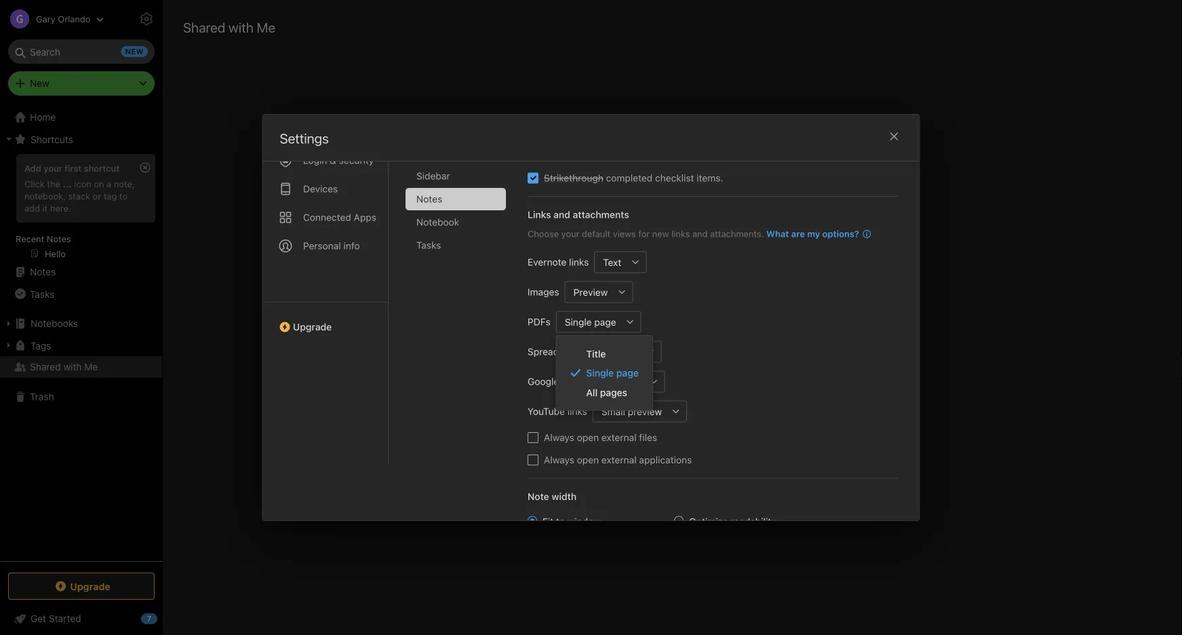 Task type: locate. For each thing, give the bounding box(es) containing it.
to inside option group
[[556, 516, 565, 527]]

page down choose default view option for spreadsheets field
[[617, 368, 639, 379]]

notes up youtube
[[535, 375, 564, 388]]

0 vertical spatial and
[[554, 209, 570, 220]]

0 vertical spatial me
[[257, 19, 276, 35]]

0 vertical spatial with
[[229, 19, 254, 35]]

0 vertical spatial tasks
[[416, 239, 441, 250]]

0 horizontal spatial upgrade
[[70, 581, 110, 592]]

expand notebooks image
[[3, 318, 14, 329]]

option group
[[528, 514, 805, 601]]

group inside tree
[[0, 150, 162, 267]]

0 vertical spatial to
[[119, 191, 128, 201]]

0 vertical spatial your
[[44, 163, 62, 173]]

text
[[603, 256, 622, 268]]

1 horizontal spatial upgrade
[[293, 321, 332, 332]]

and for notebooks
[[567, 375, 585, 388]]

0 horizontal spatial tab list
[[263, 105, 389, 464]]

here.
[[50, 203, 71, 213], [786, 375, 811, 388]]

optimize
[[689, 516, 728, 527]]

and left attachments.
[[693, 228, 708, 239]]

default
[[582, 228, 611, 239]]

notes inside shared with me 'element'
[[535, 375, 564, 388]]

your for default
[[561, 228, 580, 239]]

page down preview field
[[594, 316, 616, 327]]

1 vertical spatial your
[[561, 228, 580, 239]]

0 vertical spatial open
[[577, 432, 599, 443]]

page inside button
[[594, 316, 616, 327]]

your inside tree
[[44, 163, 62, 173]]

2 vertical spatial with
[[679, 375, 700, 388]]

Choose default view option for Images field
[[565, 281, 633, 303]]

tasks down notebook on the left of page
[[416, 239, 441, 250]]

options?
[[823, 228, 859, 239]]

links and attachments
[[528, 209, 629, 220]]

1 vertical spatial external
[[602, 454, 637, 465]]

shared with me inside tree
[[30, 361, 98, 373]]

1 horizontal spatial shared
[[183, 19, 226, 35]]

single down title
[[587, 368, 614, 379]]

0 vertical spatial here.
[[50, 203, 71, 213]]

notes and notebooks shared with you will show up here.
[[535, 375, 811, 388]]

0 vertical spatial shared
[[667, 348, 706, 363]]

add your first shortcut
[[24, 163, 120, 173]]

always
[[544, 432, 574, 443], [544, 454, 574, 465]]

0 vertical spatial external
[[602, 432, 637, 443]]

and right links
[[554, 209, 570, 220]]

links
[[672, 228, 690, 239], [569, 256, 589, 267], [587, 376, 607, 387], [568, 406, 587, 417]]

login & security
[[303, 154, 374, 166]]

1 vertical spatial with
[[63, 361, 82, 373]]

pdfs
[[528, 316, 551, 327]]

open
[[577, 432, 599, 443], [577, 454, 599, 465]]

shared right settings icon
[[183, 19, 226, 35]]

1 horizontal spatial tab list
[[406, 118, 517, 464]]

here. right the it
[[50, 203, 71, 213]]

1 vertical spatial to
[[556, 516, 565, 527]]

and inside shared with me 'element'
[[567, 375, 585, 388]]

me
[[257, 19, 276, 35], [84, 361, 98, 373]]

security
[[339, 154, 374, 166]]

Choose default view option for Google Drive links field
[[612, 371, 665, 392]]

1 horizontal spatial tasks
[[416, 239, 441, 250]]

will
[[723, 375, 739, 388]]

single page up pages
[[587, 368, 639, 379]]

single page inside dropdown list menu
[[587, 368, 639, 379]]

new
[[652, 228, 669, 239]]

notes down sidebar on the top left of page
[[416, 193, 442, 204]]

stack
[[68, 191, 90, 201]]

1 vertical spatial always
[[544, 454, 574, 465]]

2 external from the top
[[602, 454, 637, 465]]

always for always open external files
[[544, 432, 574, 443]]

tab list for links and attachments
[[263, 105, 389, 464]]

1 vertical spatial single
[[587, 368, 614, 379]]

1 vertical spatial single page
[[587, 368, 639, 379]]

tags button
[[0, 335, 162, 356]]

always right always open external applications checkbox
[[544, 454, 574, 465]]

1 vertical spatial me
[[84, 361, 98, 373]]

1 horizontal spatial with
[[229, 19, 254, 35]]

1 horizontal spatial shared with me
[[183, 19, 276, 35]]

shared with me
[[183, 19, 276, 35], [30, 361, 98, 373]]

2 horizontal spatial with
[[679, 375, 700, 388]]

images
[[528, 286, 559, 297]]

1 horizontal spatial your
[[561, 228, 580, 239]]

icon
[[74, 178, 92, 189]]

1 external from the top
[[602, 432, 637, 443]]

None search field
[[18, 39, 145, 64]]

files
[[639, 432, 657, 443]]

single page
[[565, 316, 616, 327], [587, 368, 639, 379]]

tasks
[[416, 239, 441, 250], [30, 288, 55, 299]]

Choose default view option for YouTube links field
[[593, 400, 687, 422]]

0 horizontal spatial me
[[84, 361, 98, 373]]

0 horizontal spatial here.
[[50, 203, 71, 213]]

0 horizontal spatial to
[[119, 191, 128, 201]]

your up the
[[44, 163, 62, 173]]

personal
[[303, 240, 341, 251]]

1 vertical spatial shared
[[30, 361, 61, 373]]

fit
[[543, 516, 554, 527]]

0 horizontal spatial shared
[[30, 361, 61, 373]]

1 vertical spatial here.
[[786, 375, 811, 388]]

1 horizontal spatial me
[[257, 19, 276, 35]]

your
[[44, 163, 62, 173], [561, 228, 580, 239]]

single inside dropdown list menu
[[587, 368, 614, 379]]

shared
[[183, 19, 226, 35], [30, 361, 61, 373]]

single down preview button
[[565, 316, 592, 327]]

attachments
[[573, 209, 629, 220]]

group containing add your first shortcut
[[0, 150, 162, 267]]

tasks inside tab
[[416, 239, 441, 250]]

single page down preview at the top of page
[[565, 316, 616, 327]]

your for first
[[44, 163, 62, 173]]

option group containing fit to window
[[528, 514, 805, 601]]

shared up notes and notebooks shared with you will show up here.
[[667, 348, 706, 363]]

0 vertical spatial single
[[565, 316, 592, 327]]

with
[[229, 19, 254, 35], [63, 361, 82, 373], [679, 375, 700, 388]]

on
[[94, 178, 104, 189]]

nothing shared yet
[[620, 348, 726, 363]]

Choose default view option for PDFs field
[[556, 311, 641, 333]]

shared down tags
[[30, 361, 61, 373]]

here. right up
[[786, 375, 811, 388]]

1 vertical spatial tasks
[[30, 288, 55, 299]]

Always open external files checkbox
[[528, 432, 539, 443]]

0 horizontal spatial tasks
[[30, 288, 55, 299]]

group
[[0, 150, 162, 267]]

1 vertical spatial page
[[617, 368, 639, 379]]

0 vertical spatial single page
[[565, 316, 616, 327]]

what
[[767, 228, 789, 239]]

and left all
[[567, 375, 585, 388]]

1 vertical spatial shared with me
[[30, 361, 98, 373]]

your down links and attachments at the top of the page
[[561, 228, 580, 239]]

tab list containing login & security
[[263, 105, 389, 464]]

0 vertical spatial always
[[544, 432, 574, 443]]

0 vertical spatial shared
[[183, 19, 226, 35]]

external down always open external files
[[602, 454, 637, 465]]

info
[[343, 240, 360, 251]]

tasks up notebooks
[[30, 288, 55, 299]]

external
[[602, 432, 637, 443], [602, 454, 637, 465]]

page
[[594, 316, 616, 327], [617, 368, 639, 379]]

settings
[[280, 130, 329, 146]]

shared down nothing shared yet
[[643, 375, 676, 388]]

1 vertical spatial upgrade button
[[8, 573, 155, 600]]

readability
[[731, 516, 777, 527]]

0 vertical spatial shared with me
[[183, 19, 276, 35]]

single inside button
[[565, 316, 592, 327]]

open down always open external files
[[577, 454, 599, 465]]

width
[[552, 491, 577, 502]]

all pages
[[587, 387, 628, 398]]

Choose default view option for Spreadsheets field
[[593, 341, 662, 362]]

1 horizontal spatial to
[[556, 516, 565, 527]]

single page inside button
[[565, 316, 616, 327]]

trash
[[30, 391, 54, 402]]

small
[[601, 406, 625, 417]]

attachments.
[[710, 228, 764, 239]]

2 open from the top
[[577, 454, 599, 465]]

1 horizontal spatial here.
[[786, 375, 811, 388]]

you
[[703, 375, 720, 388]]

0 horizontal spatial with
[[63, 361, 82, 373]]

window
[[567, 516, 601, 527]]

Choose default view option for Evernote links field
[[594, 251, 647, 273]]

tree
[[0, 107, 163, 561]]

0 vertical spatial page
[[594, 316, 616, 327]]

preview
[[574, 286, 608, 297]]

google
[[528, 376, 559, 387]]

0 horizontal spatial shared with me
[[30, 361, 98, 373]]

2 always from the top
[[544, 454, 574, 465]]

1 open from the top
[[577, 432, 599, 443]]

0 vertical spatial upgrade button
[[263, 302, 388, 338]]

shortcuts
[[31, 134, 73, 145]]

always right always open external files checkbox
[[544, 432, 574, 443]]

and
[[554, 209, 570, 220], [693, 228, 708, 239], [567, 375, 585, 388]]

always open external applications
[[544, 454, 692, 465]]

1 always from the top
[[544, 432, 574, 443]]

optimize readability
[[689, 516, 777, 527]]

tab list containing sidebar
[[406, 118, 517, 464]]

external up always open external applications at the bottom of page
[[602, 432, 637, 443]]

notebook
[[416, 216, 459, 227]]

1 vertical spatial open
[[577, 454, 599, 465]]

new
[[30, 78, 49, 89]]

shared inside tree
[[30, 361, 61, 373]]

2 vertical spatial and
[[567, 375, 585, 388]]

a
[[107, 178, 111, 189]]

tab list for choose your default views for new links and attachments.
[[406, 118, 517, 464]]

open up always open external applications at the bottom of page
[[577, 432, 599, 443]]

to down note,
[[119, 191, 128, 201]]

tree containing home
[[0, 107, 163, 561]]

single
[[565, 316, 592, 327], [587, 368, 614, 379]]

notes inside tab
[[416, 193, 442, 204]]

tab list
[[263, 105, 389, 464], [406, 118, 517, 464]]

add
[[24, 203, 40, 213]]

0 horizontal spatial your
[[44, 163, 62, 173]]

...
[[63, 178, 72, 189]]

notebooks link
[[0, 313, 162, 335]]

to right fit
[[556, 516, 565, 527]]

notebooks
[[31, 318, 78, 329]]



Task type: vqa. For each thing, say whether or not it's contained in the screenshot.
Account field
no



Task type: describe. For each thing, give the bounding box(es) containing it.
shared with me link
[[0, 356, 162, 378]]

choose
[[528, 228, 559, 239]]

evernote links
[[528, 256, 589, 267]]

page inside dropdown list menu
[[617, 368, 639, 379]]

first
[[65, 163, 82, 173]]

icon on a note, notebook, stack or tag to add it here.
[[24, 178, 135, 213]]

what are my options?
[[767, 228, 859, 239]]

expand tags image
[[3, 340, 14, 351]]

notes down recent notes
[[30, 266, 56, 278]]

title
[[587, 348, 606, 359]]

my
[[807, 228, 820, 239]]

note width
[[528, 491, 577, 502]]

items.
[[697, 172, 723, 183]]

1 vertical spatial and
[[693, 228, 708, 239]]

preview button
[[565, 281, 611, 303]]

click
[[24, 178, 45, 189]]

settings image
[[138, 11, 155, 27]]

preview
[[628, 406, 662, 417]]

nothing
[[620, 348, 664, 363]]

to inside icon on a note, notebook, stack or tag to add it here.
[[119, 191, 128, 201]]

here. inside shared with me 'element'
[[786, 375, 811, 388]]

spreadsheets
[[528, 346, 588, 357]]

tag
[[104, 191, 117, 201]]

fit to window
[[543, 516, 601, 527]]

links
[[528, 209, 551, 220]]

all pages link
[[557, 383, 653, 402]]

google drive links
[[528, 376, 607, 387]]

yet
[[709, 348, 726, 363]]

new button
[[8, 71, 155, 96]]

trash link
[[0, 386, 162, 408]]

me inside tree
[[84, 361, 98, 373]]

with inside shared with me link
[[63, 361, 82, 373]]

here. inside icon on a note, notebook, stack or tag to add it here.
[[50, 203, 71, 213]]

notes link
[[0, 261, 162, 283]]

tasks button
[[0, 283, 162, 305]]

0 vertical spatial upgrade
[[293, 321, 332, 332]]

single page link
[[557, 363, 653, 383]]

open for always open external applications
[[577, 454, 599, 465]]

it
[[42, 203, 48, 213]]

up
[[771, 375, 783, 388]]

Select218 checkbox
[[528, 172, 539, 183]]

all
[[587, 387, 598, 398]]

connected
[[303, 211, 351, 223]]

strikethrough
[[544, 172, 604, 183]]

shortcuts button
[[0, 128, 162, 150]]

are
[[791, 228, 805, 239]]

small preview
[[601, 406, 662, 417]]

evernote
[[528, 256, 567, 267]]

add
[[24, 163, 41, 173]]

notes right recent
[[47, 233, 71, 244]]

notebook,
[[24, 191, 66, 201]]

tags
[[31, 340, 51, 351]]

title link
[[557, 344, 653, 363]]

&
[[330, 154, 336, 166]]

youtube links
[[528, 406, 587, 417]]

always open external files
[[544, 432, 657, 443]]

devices
[[303, 183, 338, 194]]

shared with me inside 'element'
[[183, 19, 276, 35]]

home
[[30, 112, 56, 123]]

small preview button
[[593, 400, 666, 422]]

tasks inside button
[[30, 288, 55, 299]]

apps
[[354, 211, 376, 223]]

1 horizontal spatial upgrade button
[[263, 302, 388, 338]]

the
[[47, 178, 60, 189]]

Search text field
[[18, 39, 145, 64]]

note
[[528, 491, 549, 502]]

external for files
[[602, 432, 637, 443]]

notebook tab
[[406, 211, 506, 233]]

recent notes
[[16, 233, 71, 244]]

or
[[93, 191, 101, 201]]

recent
[[16, 233, 44, 244]]

home link
[[0, 107, 163, 128]]

open for always open external files
[[577, 432, 599, 443]]

login
[[303, 154, 327, 166]]

tasks tab
[[406, 234, 506, 256]]

Always open external applications checkbox
[[528, 454, 539, 465]]

choose your default views for new links and attachments.
[[528, 228, 764, 239]]

close image
[[887, 128, 903, 145]]

connected apps
[[303, 211, 376, 223]]

applications
[[639, 454, 692, 465]]

checklist
[[655, 172, 694, 183]]

shared with me element
[[163, 0, 1183, 635]]

1 vertical spatial shared
[[643, 375, 676, 388]]

notes tab
[[406, 188, 506, 210]]

note,
[[114, 178, 135, 189]]

show
[[742, 375, 768, 388]]

youtube
[[528, 406, 565, 417]]

me inside 'element'
[[257, 19, 276, 35]]

sidebar tab
[[406, 165, 506, 187]]

strikethrough completed checklist items.
[[544, 172, 723, 183]]

text button
[[594, 251, 625, 273]]

completed
[[606, 172, 653, 183]]

notebooks
[[588, 375, 640, 388]]

shared inside 'element'
[[183, 19, 226, 35]]

shortcut
[[84, 163, 120, 173]]

always for always open external applications
[[544, 454, 574, 465]]

sidebar
[[416, 170, 450, 181]]

single page button
[[556, 311, 620, 333]]

dropdown list menu
[[557, 344, 653, 402]]

personal info
[[303, 240, 360, 251]]

for
[[638, 228, 650, 239]]

1 vertical spatial upgrade
[[70, 581, 110, 592]]

external for applications
[[602, 454, 637, 465]]

0 horizontal spatial upgrade button
[[8, 573, 155, 600]]

and for attachments
[[554, 209, 570, 220]]



